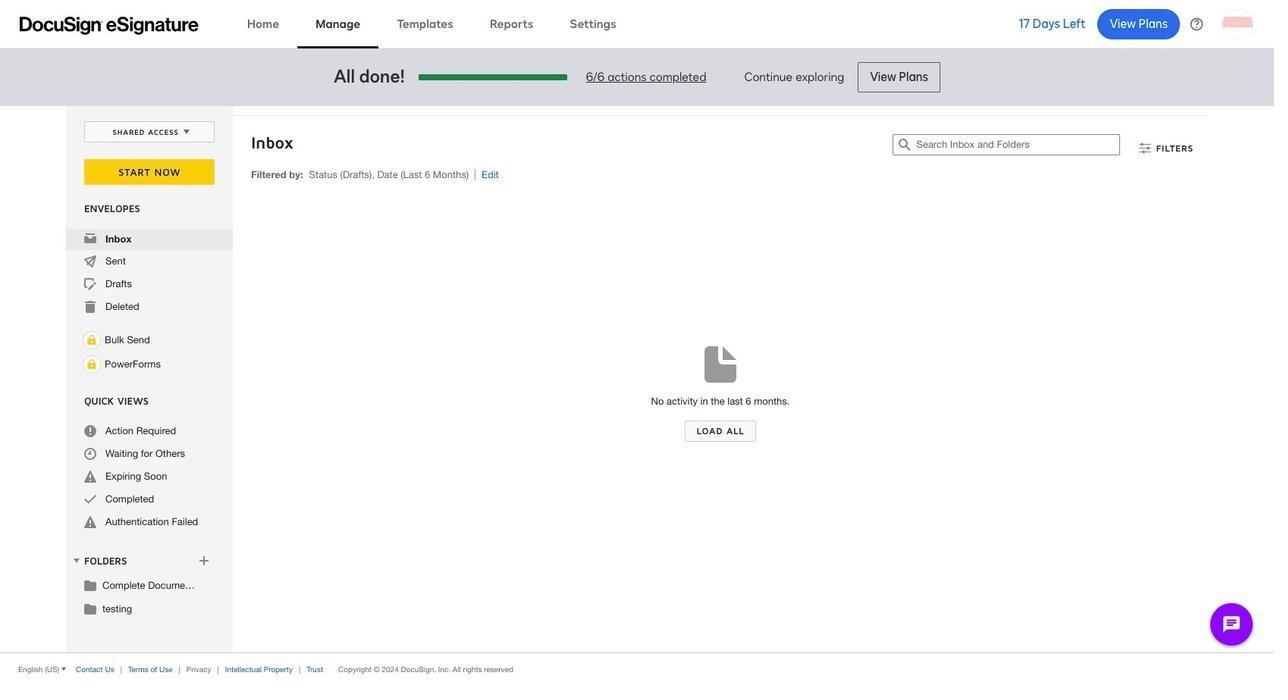 Task type: locate. For each thing, give the bounding box(es) containing it.
0 vertical spatial folder image
[[84, 580, 96, 592]]

0 vertical spatial lock image
[[83, 332, 101, 350]]

1 vertical spatial alert image
[[84, 517, 96, 529]]

Search Inbox and Folders text field
[[917, 135, 1120, 155]]

0 vertical spatial alert image
[[84, 471, 96, 483]]

completed image
[[84, 494, 96, 506]]

sent image
[[84, 256, 96, 268]]

1 vertical spatial lock image
[[83, 356, 101, 374]]

alert image
[[84, 471, 96, 483], [84, 517, 96, 529]]

lock image
[[83, 332, 101, 350], [83, 356, 101, 374]]

clock image
[[84, 448, 96, 461]]

1 vertical spatial folder image
[[84, 603, 96, 615]]

draft image
[[84, 278, 96, 291]]

your uploaded profile image image
[[1223, 9, 1253, 39]]

alert image down "completed" icon
[[84, 517, 96, 529]]

alert image down clock "image"
[[84, 471, 96, 483]]

folder image
[[84, 580, 96, 592], [84, 603, 96, 615]]

1 alert image from the top
[[84, 471, 96, 483]]

1 folder image from the top
[[84, 580, 96, 592]]

more info region
[[0, 653, 1275, 686]]



Task type: describe. For each thing, give the bounding box(es) containing it.
trash image
[[84, 301, 96, 313]]

2 lock image from the top
[[83, 356, 101, 374]]

1 lock image from the top
[[83, 332, 101, 350]]

inbox image
[[84, 233, 96, 245]]

2 alert image from the top
[[84, 517, 96, 529]]

view folders image
[[71, 555, 83, 567]]

secondary navigation region
[[66, 106, 1212, 653]]

docusign esignature image
[[20, 16, 199, 35]]

2 folder image from the top
[[84, 603, 96, 615]]

action required image
[[84, 426, 96, 438]]



Task type: vqa. For each thing, say whether or not it's contained in the screenshot.
the top folder image
yes



